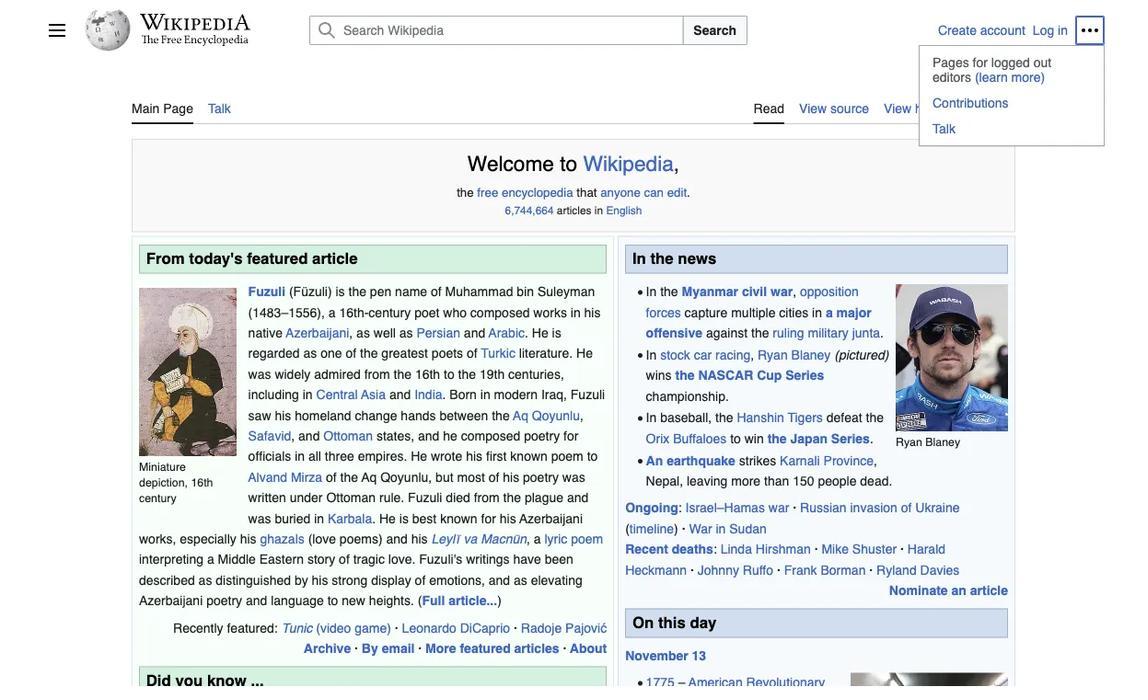 Task type: describe. For each thing, give the bounding box(es) containing it.
qoyunlu,
[[380, 470, 432, 485]]

strikes
[[739, 453, 776, 468]]

recent
[[625, 542, 668, 557]]

century inside miniature depiction, 16th century
[[139, 492, 176, 506]]

dicaprio
[[460, 621, 510, 636]]

buried
[[275, 511, 311, 526]]

more inside , nepal, leaving more than 150 people dead.
[[731, 474, 761, 489]]

leonardo dicaprio
[[402, 621, 510, 636]]

he for . he is best known for his azerbaijani works, especially his
[[379, 511, 396, 526]]

view source link
[[799, 90, 869, 123]]

most
[[457, 470, 485, 485]]

states, and he composed poetry for officials in all three empires. he wrote his first known poem to alvand mirza
[[248, 429, 598, 485]]

the up forces
[[660, 284, 678, 299]]

wikipedia image
[[140, 14, 250, 30]]

russian
[[800, 501, 847, 516]]

16th inside literature. he was widely admired from the 16th to the 19th centuries, including in
[[415, 367, 440, 382]]

log
[[1033, 23, 1054, 38]]

defeat
[[827, 411, 862, 426]]

in stock car racing , ryan blaney (pictured) wins the nascar cup series championship. in baseball, the hanshin tigers defeat the orix buffaloes to win the japan series .
[[646, 348, 889, 446]]

talk for contributions
[[933, 122, 956, 136]]

buffaloes
[[673, 431, 727, 446]]

anyone
[[601, 185, 641, 199]]

officials
[[248, 449, 291, 464]]

opposition forces
[[646, 284, 859, 320]]

asia
[[361, 388, 386, 402]]

born
[[450, 388, 477, 402]]

for for states, and he composed poetry for officials in all three empires. he wrote his first known poem to alvand mirza
[[564, 429, 579, 444]]

his right the by
[[312, 573, 328, 588]]

aq inside 'of the aq qoyunlu, but most of his poetry was written under ottoman rule. fuzuli died from the plague and was buried in'
[[361, 470, 377, 485]]

modern
[[494, 388, 538, 402]]

from inside literature. he was widely admired from the 16th to the 19th centuries, including in
[[364, 367, 390, 382]]

ellipsis image
[[1081, 21, 1099, 40]]

of right poets
[[467, 346, 478, 361]]

middle
[[218, 553, 256, 567]]

16th-
[[339, 305, 369, 320]]

of down three
[[326, 470, 337, 485]]

. he is best known for his azerbaijani works, especially his
[[139, 511, 583, 547]]

johnny ruffo link
[[698, 563, 773, 578]]

timeline link
[[630, 522, 674, 536]]

the down "hanshin tigers" link
[[768, 431, 787, 446]]

capture multiple cities in
[[681, 305, 826, 320]]

israel–hamas war
[[686, 501, 789, 516]]

of up strong
[[339, 553, 350, 567]]

search
[[694, 23, 737, 38]]

as right described
[[199, 573, 212, 588]]

as left well
[[356, 326, 370, 340]]

dead.
[[860, 474, 893, 489]]

of inside the ) is the pen name of muhammad bin suleyman (1483–1556), a 16th-century poet who composed works in his native
[[431, 284, 442, 299]]

blaney inside in stock car racing , ryan blaney (pictured) wins the nascar cup series championship. in baseball, the hanshin tigers defeat the orix buffaloes to win the japan series .
[[791, 348, 831, 362]]

century inside the ) is the pen name of muhammad bin suleyman (1483–1556), a 16th-century poet who composed works in his native
[[369, 305, 411, 320]]

a down especially
[[207, 553, 214, 567]]

a major offensive link
[[646, 305, 872, 340]]

Search Wikipedia search field
[[309, 16, 683, 45]]

his up middle
[[240, 532, 257, 547]]

. inside the free encyclopedia that anyone can edit . 6,744,664 articles in english
[[687, 185, 690, 199]]

ryan blaney link
[[758, 348, 831, 362]]

. inside . he is best known for his azerbaijani works, especially his
[[372, 511, 376, 526]]

as inside . he is regarded as one of the greatest poets of
[[303, 346, 317, 361]]

a left lyric
[[534, 532, 541, 547]]

linda
[[721, 542, 752, 557]]

. inside ". born in modern iraq, fuzuli saw his homeland change hands between the"
[[442, 388, 446, 402]]

civil
[[742, 284, 767, 299]]

the left news
[[651, 250, 674, 268]]

radoje
[[521, 621, 562, 636]]

, inside in stock car racing , ryan blaney (pictured) wins the nascar cup series championship. in baseball, the hanshin tigers defeat the orix buffaloes to win the japan series .
[[751, 348, 754, 362]]

arabic link
[[489, 326, 525, 340]]

japan
[[791, 431, 828, 446]]

shuster
[[853, 542, 897, 557]]

0 horizontal spatial article
[[312, 250, 358, 268]]

encyclopedia
[[502, 185, 573, 199]]

this
[[658, 615, 686, 632]]

learn
[[979, 70, 1008, 85]]

baseball,
[[660, 411, 712, 426]]

fuzuli ( füzuli
[[248, 284, 328, 299]]

1 vertical spatial articles
[[514, 642, 559, 656]]

invasion
[[850, 501, 898, 516]]

is for azerbaijani
[[399, 511, 409, 526]]

main content containing welcome to
[[124, 83, 1023, 688]]

fuzuli inside ". born in modern iraq, fuzuli saw his homeland change hands between the"
[[571, 388, 605, 402]]

azerbaijani link
[[286, 326, 349, 340]]

poem inside ghazals (love poems) and his leylī va macnūn , a lyric poem interpreting a middle eastern story of tragic love. fuzuli's writings have been described as distinguished by his strong display of emotions, and as elevating azerbaijani poetry and language to new heights. (
[[571, 532, 603, 547]]

talk link for main page
[[208, 90, 231, 123]]

the inside the ) is the pen name of muhammad bin suleyman (1483–1556), a 16th-century poet who composed works in his native
[[349, 284, 366, 299]]

the down multiple
[[751, 326, 769, 340]]

and up love.
[[386, 532, 408, 547]]

tragic
[[353, 553, 385, 567]]

first
[[486, 449, 507, 464]]

create
[[938, 23, 977, 38]]

, inside , nepal, leaving more than 150 people dead.
[[874, 453, 877, 468]]

menu image
[[48, 21, 66, 40]]

füzuli
[[293, 284, 328, 299]]

was inside literature. he was widely admired from the 16th to the 19th centuries, including in
[[248, 367, 271, 382]]

linda hirshman
[[721, 542, 811, 557]]

people
[[818, 474, 857, 489]]

deaths
[[672, 542, 714, 557]]

miniature
[[139, 460, 186, 474]]

central asia and india
[[316, 388, 442, 402]]

heights.
[[369, 594, 414, 609]]

(pictured)
[[834, 348, 889, 362]]

ottoman inside "aq qoyunlu , safavid , and ottoman"
[[323, 429, 373, 444]]

personal tools navigation
[[919, 16, 1105, 146]]

works,
[[139, 532, 176, 547]]

va
[[464, 532, 477, 547]]

stock car racing link
[[660, 348, 751, 362]]

19th
[[480, 367, 505, 382]]

cities
[[779, 305, 809, 320]]

is for the
[[552, 326, 561, 340]]

search button
[[683, 16, 748, 45]]

literature.
[[519, 346, 573, 361]]

1 horizontal spatial featured
[[460, 642, 511, 656]]

in the news
[[633, 250, 717, 268]]

his inside ". born in modern iraq, fuzuli saw his homeland change hands between the"
[[275, 408, 291, 423]]

frank borman link
[[784, 563, 866, 578]]

in inside personal tools navigation
[[1058, 23, 1068, 38]]

for inside pages for logged out editors
[[973, 55, 988, 70]]

the up buffaloes
[[716, 411, 733, 426]]

he for . he is regarded as one of the greatest poets of
[[532, 326, 549, 340]]

war in sudan link
[[689, 522, 767, 536]]

ukraine
[[916, 501, 960, 516]]

leonardo dicaprio link
[[402, 621, 510, 636]]

read
[[754, 101, 785, 116]]

azerbaijani , as well as persian and arabic
[[286, 326, 525, 340]]

ghazals (love poems) and his leylī va macnūn , a lyric poem interpreting a middle eastern story of tragic love. fuzuli's writings have been described as distinguished by his strong display of emotions, and as elevating azerbaijani poetry and language to new heights. (
[[139, 532, 603, 609]]

0 horizontal spatial :
[[678, 501, 682, 516]]

he
[[443, 429, 458, 444]]

1 vertical spatial :
[[714, 542, 717, 557]]

literature. he was widely admired from the 16th to the 19th centuries, including in
[[248, 346, 593, 402]]

heckmann
[[625, 563, 687, 578]]

of down love.
[[415, 573, 426, 588]]

view for view history
[[884, 101, 912, 116]]

especially
[[180, 532, 236, 547]]

change
[[355, 408, 397, 423]]

learn more
[[979, 70, 1041, 85]]

the up born
[[458, 367, 476, 382]]

logged
[[992, 55, 1030, 70]]

rule.
[[379, 491, 404, 505]]

tunic (video game)
[[281, 621, 391, 636]]

turkic
[[481, 346, 516, 361]]

his down best on the left bottom
[[411, 532, 428, 547]]

fuzuli inside 'of the aq qoyunlu, but most of his poetry was written under ottoman rule. fuzuli died from the plague and was buried in'
[[408, 491, 442, 505]]

view source
[[799, 101, 869, 116]]

display
[[371, 573, 411, 588]]

to up that
[[560, 152, 578, 176]]

0 vertical spatial series
[[786, 368, 824, 383]]

the right defeat
[[866, 411, 884, 426]]

view for view source
[[799, 101, 827, 116]]

editors
[[933, 70, 971, 85]]

archive
[[304, 642, 351, 656]]

is inside the ) is the pen name of muhammad bin suleyman (1483–1556), a 16th-century poet who composed works in his native
[[336, 284, 345, 299]]

full article... link
[[422, 594, 497, 609]]

out
[[1034, 55, 1052, 70]]



Task type: locate. For each thing, give the bounding box(es) containing it.
0 vertical spatial poetry
[[524, 429, 560, 444]]

by email link
[[362, 642, 415, 656]]

is inside . he is best known for his azerbaijani works, especially his
[[399, 511, 409, 526]]

1 horizontal spatial fuzuli
[[408, 491, 442, 505]]

1 vertical spatial war
[[769, 501, 789, 516]]

page
[[163, 101, 193, 116]]

today's
[[189, 250, 243, 268]]

century
[[369, 305, 411, 320], [139, 492, 176, 506]]

recent deaths :
[[625, 542, 721, 557]]

0 horizontal spatial view
[[799, 101, 827, 116]]

featured down dicaprio
[[460, 642, 511, 656]]

was up including
[[248, 367, 271, 382]]

his inside states, and he composed poetry for officials in all three empires. he wrote his first known poem to alvand mirza
[[466, 449, 483, 464]]

as
[[356, 326, 370, 340], [399, 326, 413, 340], [303, 346, 317, 361], [199, 573, 212, 588], [514, 573, 527, 588]]

and down who
[[464, 326, 485, 340]]

1 horizontal spatial azerbaijani
[[286, 326, 349, 340]]

karbala
[[328, 511, 372, 526]]

new
[[342, 594, 366, 609]]

and right asia
[[389, 388, 411, 402]]

and
[[464, 326, 485, 340], [389, 388, 411, 402], [298, 429, 320, 444], [418, 429, 440, 444], [567, 491, 589, 505], [386, 532, 408, 547], [489, 573, 510, 588], [246, 594, 267, 609]]

for right pages
[[973, 55, 988, 70]]

0 horizontal spatial from
[[364, 367, 390, 382]]

of down "first"
[[489, 470, 499, 485]]

ryan up ukraine
[[896, 435, 923, 449]]

war up cities
[[771, 284, 793, 299]]

0 horizontal spatial for
[[481, 511, 496, 526]]

in down that
[[595, 205, 603, 217]]

0 horizontal spatial series
[[786, 368, 824, 383]]

0 vertical spatial ottoman
[[323, 429, 373, 444]]

talk link for contributions
[[920, 116, 1104, 142]]

2 horizontal spatial for
[[973, 55, 988, 70]]

in inside the ) is the pen name of muhammad bin suleyman (1483–1556), a 16th-century poet who composed works in his native
[[571, 305, 581, 320]]

series down defeat
[[831, 431, 870, 446]]

for inside states, and he composed poetry for officials in all three empires. he wrote his first known poem to alvand mirza
[[564, 429, 579, 444]]

0 horizontal spatial is
[[336, 284, 345, 299]]

leylī va macnūn link
[[431, 532, 527, 547]]

1 vertical spatial 16th
[[191, 476, 213, 490]]

composed up "first"
[[461, 429, 521, 444]]

azerbaijani down described
[[139, 594, 203, 609]]

the down well
[[360, 346, 378, 361]]

to inside ghazals (love poems) and his leylī va macnūn , a lyric poem interpreting a middle eastern story of tragic love. fuzuli's writings have been described as distinguished by his strong display of emotions, and as elevating azerbaijani poetry and language to new heights. (
[[328, 594, 338, 609]]

talk link down contributions
[[920, 116, 1104, 142]]

1 horizontal spatial known
[[510, 449, 548, 464]]

main content
[[124, 83, 1023, 688]]

. up literature.
[[525, 326, 528, 340]]

talk link right page
[[208, 90, 231, 123]]

0 vertical spatial known
[[510, 449, 548, 464]]

1 horizontal spatial blaney
[[926, 435, 961, 449]]

and inside states, and he composed poetry for officials in all three empires. he wrote his first known poem to alvand mirza
[[418, 429, 440, 444]]

2 vertical spatial is
[[399, 511, 409, 526]]

aq inside "aq qoyunlu , safavid , and ottoman"
[[513, 408, 528, 423]]

from up central asia and india
[[364, 367, 390, 382]]

more
[[426, 642, 456, 656]]

in for in stock car racing , ryan blaney (pictured) wins the nascar cup series championship. in baseball, the hanshin tigers defeat the orix buffaloes to win the japan series .
[[646, 348, 657, 362]]

2 horizontal spatial fuzuli
[[571, 388, 605, 402]]

province
[[824, 453, 874, 468]]

1 vertical spatial fuzuli
[[571, 388, 605, 402]]

1 horizontal spatial article
[[970, 584, 1008, 598]]

0 vertical spatial blaney
[[791, 348, 831, 362]]

0 vertical spatial for
[[973, 55, 988, 70]]

1 vertical spatial series
[[831, 431, 870, 446]]

0 vertical spatial more
[[1012, 70, 1041, 85]]

is up 16th-
[[336, 284, 345, 299]]

1 horizontal spatial )
[[497, 594, 502, 609]]

full article...
[[422, 594, 497, 609]]

( up (1483–1556), at the left of page
[[289, 284, 293, 299]]

ghazals
[[260, 532, 305, 547]]

. right can
[[687, 185, 690, 199]]

he inside literature. he was widely admired from the 16th to the 19th centuries, including in
[[576, 346, 593, 361]]

he inside . he is regarded as one of the greatest poets of
[[532, 326, 549, 340]]

pajović
[[565, 621, 607, 636]]

talk
[[208, 101, 231, 116], [933, 122, 956, 136]]

and down 'writings'
[[489, 573, 510, 588]]

his down including
[[275, 408, 291, 423]]

in inside states, and he composed poetry for officials in all three empires. he wrote his first known poem to alvand mirza
[[295, 449, 305, 464]]

2 vertical spatial for
[[481, 511, 496, 526]]

featured up fuzuli ( füzuli
[[247, 250, 308, 268]]

talk inside personal tools navigation
[[933, 122, 956, 136]]

0 horizontal spatial )
[[328, 284, 332, 299]]

under
[[290, 491, 323, 505]]

1 horizontal spatial talk
[[933, 122, 956, 136]]

more featured articles link
[[426, 642, 559, 656]]

0 horizontal spatial known
[[440, 511, 478, 526]]

the up championship.
[[675, 368, 695, 383]]

0 vertical spatial composed
[[470, 305, 530, 320]]

blaney down ruling military junta link
[[791, 348, 831, 362]]

he up literature.
[[532, 326, 549, 340]]

0 horizontal spatial featured
[[247, 250, 308, 268]]

0 horizontal spatial 16th
[[191, 476, 213, 490]]

his up macnūn
[[500, 511, 516, 526]]

0 horizontal spatial ryan
[[758, 348, 788, 362]]

in for in the news
[[633, 250, 646, 268]]

in
[[633, 250, 646, 268], [646, 284, 657, 299], [646, 348, 657, 362], [646, 411, 657, 426]]

and inside "aq qoyunlu , safavid , and ottoman"
[[298, 429, 320, 444]]

composed inside the ) is the pen name of muhammad bin suleyman (1483–1556), a 16th-century poet who composed works in his native
[[470, 305, 530, 320]]

the inside . he is regarded as one of the greatest poets of
[[360, 346, 378, 361]]

and inside 'of the aq qoyunlu, but most of his poetry was written under ottoman rule. fuzuli died from the plague and was buried in'
[[567, 491, 589, 505]]

alvand mirza link
[[248, 470, 322, 485]]

in up ruling military junta link
[[812, 305, 822, 320]]

) inside the ) is the pen name of muhammad bin suleyman (1483–1556), a 16th-century poet who composed works in his native
[[328, 284, 332, 299]]

myanmar civil war link
[[682, 284, 793, 299]]

hirshman
[[756, 542, 811, 557]]

timeline
[[630, 522, 674, 536]]

0 vertical spatial aq
[[513, 408, 528, 423]]

0 horizontal spatial more
[[731, 474, 761, 489]]

0 vertical spatial was
[[248, 367, 271, 382]]

1 vertical spatial for
[[564, 429, 579, 444]]

an
[[646, 453, 663, 468]]

the left free link
[[457, 185, 474, 199]]

nominate an article
[[889, 584, 1008, 598]]

1 vertical spatial poem
[[571, 532, 603, 547]]

1 vertical spatial article
[[970, 584, 1008, 598]]

to left 'an'
[[587, 449, 598, 464]]

1 vertical spatial composed
[[461, 429, 521, 444]]

the inside ". born in modern iraq, fuzuli saw his homeland change hands between the"
[[492, 408, 510, 423]]

poetry inside 'of the aq qoyunlu, but most of his poetry was written under ottoman rule. fuzuli died from the plague and was buried in'
[[523, 470, 559, 485]]

talk for main page
[[208, 101, 231, 116]]

israel–hamas war link
[[686, 501, 789, 516]]

nepal,
[[646, 474, 683, 489]]

israel–hamas
[[686, 501, 765, 516]]

1 vertical spatial century
[[139, 492, 176, 506]]

2 view from the left
[[884, 101, 912, 116]]

wrote
[[431, 449, 462, 464]]

0 vertical spatial war
[[771, 284, 793, 299]]

1 view from the left
[[799, 101, 827, 116]]

articles down that
[[557, 205, 592, 217]]

win
[[745, 431, 764, 446]]

ottoman inside 'of the aq qoyunlu, but most of his poetry was written under ottoman rule. fuzuli died from the plague and was buried in'
[[326, 491, 376, 505]]

widely
[[275, 367, 311, 382]]

and up all
[[298, 429, 320, 444]]

the up 16th-
[[349, 284, 366, 299]]

composed up arabic link
[[470, 305, 530, 320]]

azerbaijani up lyric
[[519, 511, 583, 526]]

poetry up 'recently featured:'
[[206, 594, 242, 609]]

more inside personal tools navigation
[[1012, 70, 1041, 85]]

by
[[295, 573, 308, 588]]

welcome to wikipedia ,
[[468, 152, 680, 176]]

november 13 link
[[625, 649, 706, 664]]

as left one
[[303, 346, 317, 361]]

( inside ghazals (love poems) and his leylī va macnūn , a lyric poem interpreting a middle eastern story of tragic love. fuzuli's writings have been described as distinguished by his strong display of emotions, and as elevating azerbaijani poetry and language to new heights. (
[[418, 594, 422, 609]]

. inside in stock car racing , ryan blaney (pictured) wins the nascar cup series championship. in baseball, the hanshin tigers defeat the orix buffaloes to win the japan series .
[[870, 431, 874, 446]]

ryan blaney in may 2023 image
[[896, 284, 1008, 432]]

from down most
[[474, 491, 500, 505]]

hanshin
[[737, 411, 784, 426]]

is inside . he is regarded as one of the greatest poets of
[[552, 326, 561, 340]]

0 vertical spatial from
[[364, 367, 390, 382]]

his down "first"
[[503, 470, 519, 485]]

the free encyclopedia that anyone can edit . 6,744,664 articles in english
[[457, 185, 690, 217]]

0 vertical spatial is
[[336, 284, 345, 299]]

0 vertical spatial 16th
[[415, 367, 440, 382]]

1 horizontal spatial from
[[474, 491, 500, 505]]

ottoman up three
[[323, 429, 373, 444]]

Search search field
[[287, 16, 938, 45]]

0 vertical spatial article
[[312, 250, 358, 268]]

ryan inside in stock car racing , ryan blaney (pictured) wins the nascar cup series championship. in baseball, the hanshin tigers defeat the orix buffaloes to win the japan series .
[[758, 348, 788, 362]]

16th inside miniature depiction, 16th century
[[191, 476, 213, 490]]

mike shuster
[[822, 542, 897, 557]]

article
[[312, 250, 358, 268], [970, 584, 1008, 598]]

poetry inside states, and he composed poetry for officials in all three empires. he wrote his first known poem to alvand mirza
[[524, 429, 560, 444]]

muhammad
[[445, 284, 513, 299]]

main page
[[132, 101, 193, 116]]

. up (pictured)
[[880, 326, 884, 340]]

in right war
[[716, 522, 726, 536]]

. up the poems)
[[372, 511, 376, 526]]

the inside the free encyclopedia that anyone can edit . 6,744,664 articles in english
[[457, 185, 474, 199]]

harald heckmann
[[625, 542, 946, 578]]

century down 'depiction,'
[[139, 492, 176, 506]]

he inside . he is best known for his azerbaijani works, especially his
[[379, 511, 396, 526]]

1 vertical spatial talk
[[933, 122, 956, 136]]

elevating
[[531, 573, 583, 588]]

0 vertical spatial century
[[369, 305, 411, 320]]

aq qoyunlu link
[[513, 408, 580, 423]]

in down widely
[[303, 388, 313, 402]]

a inside the ) is the pen name of muhammad bin suleyman (1483–1556), a 16th-century poet who composed works in his native
[[329, 305, 336, 320]]

1 horizontal spatial (
[[418, 594, 422, 609]]

(1483–1556),
[[248, 305, 325, 320]]

myanmar
[[682, 284, 738, 299]]

war down than
[[769, 501, 789, 516]]

from inside 'of the aq qoyunlu, but most of his poetry was written under ottoman rule. fuzuli died from the plague and was buried in'
[[474, 491, 500, 505]]

the down "modern"
[[492, 408, 510, 423]]

in left all
[[295, 449, 305, 464]]

series
[[786, 368, 824, 383], [831, 431, 870, 446]]

composed inside states, and he composed poetry for officials in all three empires. he wrote his first known poem to alvand mirza
[[461, 429, 521, 444]]

against
[[706, 326, 748, 340]]

qoyunlu
[[532, 408, 580, 423]]

a down opposition
[[826, 305, 833, 320]]

150
[[793, 474, 814, 489]]

for for . he is best known for his azerbaijani works, especially his
[[481, 511, 496, 526]]

the free encyclopedia image
[[141, 35, 249, 47]]

in inside literature. he was widely admired from the 16th to the 19th centuries, including in
[[303, 388, 313, 402]]

0 vertical spatial poem
[[551, 449, 584, 464]]

1 vertical spatial )
[[497, 594, 502, 609]]

of inside russian invasion of ukraine timeline
[[901, 501, 912, 516]]

1 vertical spatial is
[[552, 326, 561, 340]]

1 vertical spatial azerbaijani
[[519, 511, 583, 526]]

1 horizontal spatial view
[[884, 101, 912, 116]]

lyric poem link
[[545, 532, 603, 547]]

azerbaijani inside . he is best known for his azerbaijani works, especially his
[[519, 511, 583, 526]]

fuzuli
[[248, 284, 285, 299], [571, 388, 605, 402], [408, 491, 442, 505]]

2 horizontal spatial azerbaijani
[[519, 511, 583, 526]]

2 vertical spatial fuzuli
[[408, 491, 442, 505]]

a inside a major offensive
[[826, 305, 833, 320]]

2 vertical spatial poetry
[[206, 594, 242, 609]]

0 vertical spatial ryan
[[758, 348, 788, 362]]

in for in the myanmar civil war ,
[[646, 284, 657, 299]]

in inside the free encyclopedia that anyone can edit . 6,744,664 articles in english
[[595, 205, 603, 217]]

1 horizontal spatial aq
[[513, 408, 528, 423]]

nascar
[[698, 368, 753, 383]]

in inside ". born in modern iraq, fuzuli saw his homeland change hands between the"
[[480, 388, 490, 402]]

2 horizontal spatial is
[[552, 326, 561, 340]]

poem down qoyunlu
[[551, 449, 584, 464]]

view history
[[884, 101, 953, 116]]

1 vertical spatial aq
[[361, 470, 377, 485]]

0 horizontal spatial talk link
[[208, 90, 231, 123]]

and left he
[[418, 429, 440, 444]]

as down have
[[514, 573, 527, 588]]

1 horizontal spatial talk link
[[920, 116, 1104, 142]]

poems)
[[340, 532, 383, 547]]

as up greatest
[[399, 326, 413, 340]]

0 vertical spatial articles
[[557, 205, 592, 217]]

in down 19th
[[480, 388, 490, 402]]

0 horizontal spatial blaney
[[791, 348, 831, 362]]

been
[[545, 553, 574, 567]]

0 horizontal spatial talk
[[208, 101, 231, 116]]

in inside 'of the aq qoyunlu, but most of his poetry was written under ottoman rule. fuzuli died from the plague and was buried in'
[[314, 511, 324, 526]]

pages
[[933, 55, 969, 70]]

0 vertical spatial (
[[289, 284, 293, 299]]

including
[[248, 388, 299, 402]]

1 horizontal spatial is
[[399, 511, 409, 526]]

0 vertical spatial featured
[[247, 250, 308, 268]]

16th
[[415, 367, 440, 382], [191, 476, 213, 490]]

in down suleyman
[[571, 305, 581, 320]]

in up orix
[[646, 411, 657, 426]]

suleyman
[[538, 284, 595, 299]]

1 horizontal spatial more
[[1012, 70, 1041, 85]]

log in link
[[1033, 23, 1068, 38]]

the japan series link
[[768, 431, 870, 446]]

known inside . he is best known for his azerbaijani works, especially his
[[440, 511, 478, 526]]

poem right lyric
[[571, 532, 603, 547]]

and down distinguished
[[246, 594, 267, 609]]

love.
[[388, 553, 416, 567]]

email
[[382, 642, 415, 656]]

) up dicaprio
[[497, 594, 502, 609]]

was down written at the bottom left of the page
[[248, 511, 271, 526]]

in up forces
[[646, 284, 657, 299]]

1 vertical spatial known
[[440, 511, 478, 526]]

in up wins
[[646, 348, 657, 362]]

about link
[[570, 642, 607, 656]]

1 vertical spatial poetry
[[523, 470, 559, 485]]

ryan up cup
[[758, 348, 788, 362]]

anyone can edit link
[[601, 185, 687, 199]]

century up well
[[369, 305, 411, 320]]

he right literature.
[[576, 346, 593, 361]]

distinguished
[[216, 573, 291, 588]]

the left plague
[[503, 491, 521, 505]]

to inside in stock car racing , ryan blaney (pictured) wins the nascar cup series championship. in baseball, the hanshin tigers defeat the orix buffaloes to win the japan series .
[[730, 431, 741, 446]]

0 horizontal spatial aq
[[361, 470, 377, 485]]

known inside states, and he composed poetry for officials in all three empires. he wrote his first known poem to alvand mirza
[[510, 449, 548, 464]]

he for literature. he was widely admired from the 16th to the 19th centuries, including in
[[576, 346, 593, 361]]

1 vertical spatial was
[[562, 470, 585, 485]]

2 vertical spatial was
[[248, 511, 271, 526]]

0 vertical spatial azerbaijani
[[286, 326, 349, 340]]

articles down radoje
[[514, 642, 559, 656]]

aq down the 'empires.'
[[361, 470, 377, 485]]

1 vertical spatial blaney
[[926, 435, 961, 449]]

0 vertical spatial )
[[328, 284, 332, 299]]

miniature depiction, 16th century image
[[139, 288, 237, 457]]

for up leylī va macnūn link
[[481, 511, 496, 526]]

his inside the ) is the pen name of muhammad bin suleyman (1483–1556), a 16th-century poet who composed works in his native
[[584, 305, 601, 320]]

in down english
[[633, 250, 646, 268]]

0 horizontal spatial fuzuli
[[248, 284, 285, 299]]

, inside ghazals (love poems) and his leylī va macnūn , a lyric poem interpreting a middle eastern story of tragic love. fuzuli's writings have been described as distinguished by his strong display of emotions, and as elevating azerbaijani poetry and language to new heights. (
[[527, 532, 530, 547]]

contributions link
[[920, 90, 1104, 116]]

nominate
[[889, 584, 948, 598]]

view history link
[[884, 90, 953, 123]]

miniature depiction, 16th century
[[139, 460, 213, 506]]

is
[[336, 284, 345, 299], [552, 326, 561, 340], [399, 511, 409, 526]]

poetry inside ghazals (love poems) and his leylī va macnūn , a lyric poem interpreting a middle eastern story of tragic love. fuzuli's writings have been described as distinguished by his strong display of emotions, and as elevating azerbaijani poetry and language to new heights. (
[[206, 594, 242, 609]]

for inside . he is best known for his azerbaijani works, especially his
[[481, 511, 496, 526]]

was
[[248, 367, 271, 382], [562, 470, 585, 485], [248, 511, 271, 526]]

1 vertical spatial ottoman
[[326, 491, 376, 505]]

the down greatest
[[394, 367, 412, 382]]

0 vertical spatial fuzuli
[[248, 284, 285, 299]]

. inside . he is regarded as one of the greatest poets of
[[525, 326, 528, 340]]

view left history
[[884, 101, 912, 116]]

0 vertical spatial talk
[[208, 101, 231, 116]]

india
[[415, 388, 442, 402]]

of right one
[[346, 346, 356, 361]]

his inside 'of the aq qoyunlu, but most of his poetry was written under ottoman rule. fuzuli died from the plague and was buried in'
[[503, 470, 519, 485]]

1 vertical spatial (
[[418, 594, 422, 609]]

and right plague
[[567, 491, 589, 505]]

emotions,
[[429, 573, 485, 588]]

1 vertical spatial featured
[[460, 642, 511, 656]]

1 horizontal spatial series
[[831, 431, 870, 446]]

1 vertical spatial more
[[731, 474, 761, 489]]

junta
[[852, 326, 880, 340]]

he inside states, and he composed poetry for officials in all three empires. he wrote his first known poem to alvand mirza
[[411, 449, 427, 464]]

. left born
[[442, 388, 446, 402]]

recent deaths link
[[625, 542, 714, 557]]

0 horizontal spatial (
[[289, 284, 293, 299]]

blaney up ukraine
[[926, 435, 961, 449]]

he down rule.
[[379, 511, 396, 526]]

azerbaijani inside ghazals (love poems) and his leylī va macnūn , a lyric poem interpreting a middle eastern story of tragic love. fuzuli's writings have been described as distinguished by his strong display of emotions, and as elevating azerbaijani poetry and language to new heights. (
[[139, 594, 203, 609]]

leaving
[[687, 474, 728, 489]]

to left "new"
[[328, 594, 338, 609]]

create account log in
[[938, 23, 1068, 38]]

the down three
[[340, 470, 358, 485]]

1 horizontal spatial ryan
[[896, 435, 923, 449]]

in up (love
[[314, 511, 324, 526]]

1 horizontal spatial 16th
[[415, 367, 440, 382]]

to left win
[[730, 431, 741, 446]]

who
[[443, 305, 467, 320]]

) is the pen name of muhammad bin suleyman (1483–1556), a 16th-century poet who composed works in his native
[[248, 284, 601, 340]]

16th right 'depiction,'
[[191, 476, 213, 490]]

1 horizontal spatial century
[[369, 305, 411, 320]]

main page link
[[132, 90, 193, 124]]

a left 16th-
[[329, 305, 336, 320]]

talk right page
[[208, 101, 231, 116]]

for down qoyunlu
[[564, 429, 579, 444]]

his down suleyman
[[584, 305, 601, 320]]

poem inside states, and he composed poetry for officials in all three empires. he wrote his first known poem to alvand mirza
[[551, 449, 584, 464]]

(
[[289, 284, 293, 299], [418, 594, 422, 609]]

2 vertical spatial azerbaijani
[[139, 594, 203, 609]]

1 vertical spatial ryan
[[896, 435, 923, 449]]

championship.
[[646, 389, 729, 404]]

articles inside the free encyclopedia that anyone can edit . 6,744,664 articles in english
[[557, 205, 592, 217]]

1 horizontal spatial :
[[714, 542, 717, 557]]

to inside literature. he was widely admired from the 16th to the 19th centuries, including in
[[444, 367, 455, 382]]

from
[[146, 250, 185, 268]]

to inside states, and he composed poetry for officials in all three empires. he wrote his first known poem to alvand mirza
[[587, 449, 598, 464]]

india link
[[415, 388, 442, 402]]

1 horizontal spatial for
[[564, 429, 579, 444]]



Task type: vqa. For each thing, say whether or not it's contained in the screenshot.
1947–1966) at the bottom right of page
no



